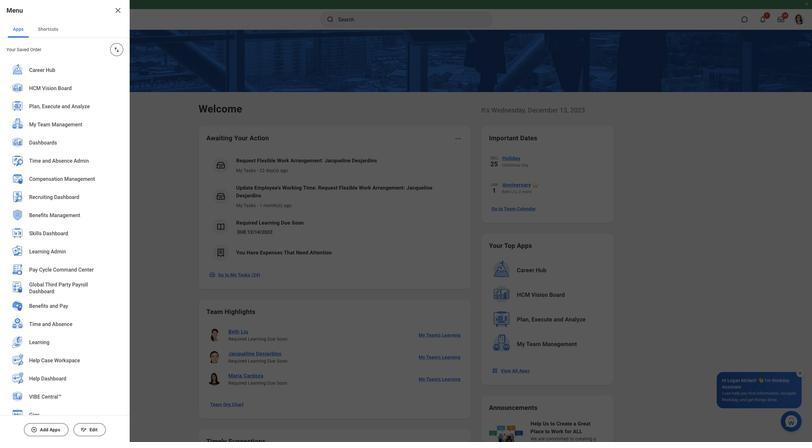 Task type: vqa. For each thing, say whether or not it's contained in the screenshot.
BENEFITS MANAGEMENT
yes



Task type: describe. For each thing, give the bounding box(es) containing it.
i
[[723, 391, 724, 396]]

analyze inside button
[[565, 316, 586, 323]]

shortcuts
[[38, 27, 58, 32]]

help for help case workspace
[[29, 358, 40, 364]]

holiday
[[503, 155, 521, 162]]

and up compensation
[[42, 158, 51, 164]]

plan, execute and analyze inside button
[[517, 316, 586, 323]]

help dashboard link
[[8, 370, 122, 389]]

have
[[247, 250, 259, 256]]

saved
[[17, 47, 29, 52]]

my team's learning for cardoza
[[419, 377, 461, 382]]

2023
[[571, 106, 586, 114]]

help for help dashboard
[[29, 376, 40, 382]]

1 vertical spatial pay
[[60, 304, 68, 310]]

hcm vision board button
[[490, 284, 607, 307]]

soon inside awaiting your action list
[[292, 220, 304, 226]]

⭐
[[533, 182, 540, 188]]

december
[[529, 106, 559, 114]]

0 vertical spatial pay
[[29, 267, 38, 273]]

my team's learning for desjardins
[[419, 355, 461, 360]]

plan, execute and analyze inside global navigation dialog
[[29, 104, 90, 110]]

dashboard expenses image
[[216, 248, 226, 258]]

vision inside hcm vision board 'button'
[[532, 292, 548, 299]]

apps down menu
[[13, 27, 24, 32]]

are
[[539, 437, 545, 442]]

compensation
[[29, 176, 63, 182]]

soon for liu
[[277, 337, 288, 342]]

calendar
[[517, 206, 536, 212]]

0 vertical spatial work
[[277, 158, 290, 164]]

all
[[513, 369, 518, 374]]

book open image
[[216, 222, 226, 232]]

hi logan mcneil! 👋 i'm workday assistant i can help you find information, navigate workday, and get things done.
[[723, 378, 797, 403]]

and down benefits and pay
[[42, 322, 51, 328]]

execute inside list
[[42, 104, 60, 110]]

your for your saved order
[[6, 47, 16, 52]]

my tasks - 1 month(s) ago
[[236, 203, 292, 208]]

view all apps button
[[490, 365, 534, 378]]

benefits management
[[29, 213, 80, 219]]

- for 22
[[257, 168, 259, 173]]

dashboard inside global third party payroll dashboard
[[29, 289, 54, 295]]

gigs
[[29, 413, 40, 419]]

learning admin link
[[8, 243, 122, 262]]

hub inside career hub link
[[46, 67, 55, 73]]

recruiting dashboard
[[29, 194, 79, 201]]

close environment banner image
[[806, 2, 810, 6]]

that
[[284, 250, 295, 256]]

add
[[40, 428, 48, 433]]

liu,
[[512, 190, 518, 194]]

due for beth liu
[[268, 337, 276, 342]]

menu
[[6, 6, 23, 14]]

my inside my team management link
[[29, 122, 36, 128]]

admin inside learning admin link
[[51, 249, 66, 255]]

list containing career hub
[[0, 61, 130, 430]]

plan, execute and analyze link
[[8, 98, 122, 117]]

go for go to my tasks (34)
[[218, 273, 224, 278]]

tasks for 22
[[244, 168, 256, 173]]

board inside hcm vision board link
[[58, 85, 72, 92]]

my inside my team management button
[[517, 341, 526, 348]]

shortcuts button
[[33, 21, 64, 38]]

benefits management link
[[8, 207, 122, 226]]

you
[[236, 250, 245, 256]]

hcm inside list
[[29, 85, 41, 92]]

dashboards link
[[8, 134, 122, 153]]

my team's learning button for liu
[[417, 329, 464, 342]]

update
[[236, 185, 253, 191]]

need
[[296, 250, 309, 256]]

attention
[[310, 250, 332, 256]]

apps right add
[[50, 428, 60, 433]]

text edit image
[[80, 427, 87, 434]]

my team's learning button for desjardins
[[417, 351, 464, 364]]

career hub inside button
[[517, 267, 547, 274]]

inbox image for my tasks - 1 month(s) ago
[[216, 192, 226, 202]]

committed
[[547, 437, 569, 442]]

0 horizontal spatial x image
[[114, 6, 122, 14]]

notifications large image
[[760, 16, 767, 23]]

jacqueline desjardins button
[[226, 350, 284, 358]]

center
[[78, 267, 94, 273]]

dashboards
[[29, 140, 57, 146]]

go to my tasks (34)
[[218, 273, 260, 278]]

liu
[[241, 329, 248, 335]]

workspace
[[54, 358, 80, 364]]

it's
[[482, 106, 490, 114]]

beth inside anniversary ⭐ beth liu, 2 more
[[503, 190, 511, 194]]

search image
[[327, 16, 335, 23]]

1 horizontal spatial your
[[234, 134, 248, 142]]

hi
[[723, 378, 727, 384]]

1 horizontal spatial jacqueline
[[325, 158, 351, 164]]

for
[[565, 429, 572, 435]]

due left 12/14/2022
[[238, 230, 246, 235]]

view
[[501, 369, 512, 374]]

learning inside maria cardoza required learning due soon
[[248, 381, 266, 386]]

profile logan mcneil element
[[791, 12, 809, 27]]

it's wednesday, december 13, 2023
[[482, 106, 586, 114]]

you have expenses that need attention
[[236, 250, 332, 256]]

vibe central™ link
[[8, 388, 122, 407]]

my inside go to my tasks (34) button
[[231, 273, 237, 278]]

global third party payroll dashboard
[[29, 282, 88, 295]]

jacqueline inside jacqueline desjardins required learning due soon
[[229, 351, 255, 357]]

find
[[750, 391, 757, 396]]

global
[[29, 282, 44, 288]]

maria
[[229, 373, 242, 379]]

tab list containing apps
[[0, 21, 130, 38]]

due for jacqueline desjardins
[[268, 359, 276, 364]]

skills dashboard
[[29, 231, 68, 237]]

working
[[283, 185, 302, 191]]

management down recruiting dashboard link
[[50, 213, 80, 219]]

and down hcm vision board link
[[62, 104, 70, 110]]

your saved order
[[6, 47, 41, 52]]

important dates element
[[490, 151, 606, 201]]

1 horizontal spatial x image
[[799, 371, 804, 376]]

ago for my tasks - 22 day(s) ago
[[281, 168, 288, 173]]

workday,
[[723, 398, 740, 403]]

flexible inside the update employee's working time: request flexible work arrangement: jacqueline desjardins
[[339, 185, 358, 191]]

day(s)
[[266, 168, 279, 173]]

analyze inside list
[[72, 104, 90, 110]]

awaiting your action list
[[207, 152, 464, 266]]

0 horizontal spatial arrangement:
[[291, 158, 324, 164]]

we
[[531, 437, 538, 442]]

request inside the update employee's working time: request flexible work arrangement: jacqueline desjardins
[[318, 185, 338, 191]]

0 horizontal spatial flexible
[[257, 158, 276, 164]]

and inside button
[[554, 316, 564, 323]]

and inside hi logan mcneil! 👋 i'm workday assistant i can help you find information, navigate workday, and get things done.
[[741, 398, 748, 403]]

anniversary
[[503, 182, 532, 188]]

great
[[578, 421, 591, 427]]

command
[[53, 267, 77, 273]]

my team management link
[[8, 116, 122, 135]]

third
[[45, 282, 57, 288]]

plan, execute and analyze button
[[490, 308, 607, 332]]

- for 1
[[257, 203, 259, 208]]

nbox image
[[492, 368, 499, 375]]

benefits and pay
[[29, 304, 68, 310]]

ago for my tasks - 1 month(s) ago
[[284, 203, 292, 208]]

sort image
[[114, 46, 120, 53]]

help inside help us to create a great place to work for all we are committed to creating a
[[531, 421, 542, 427]]

time for time and absence
[[29, 322, 41, 328]]

order
[[30, 47, 41, 52]]

team highlights
[[207, 308, 256, 316]]

career inside button
[[517, 267, 535, 274]]

get
[[749, 398, 755, 403]]

required for maria
[[229, 381, 247, 386]]

team's for cardoza
[[427, 377, 441, 382]]

holiday christmas day
[[503, 155, 529, 168]]

apps right the 'all'
[[520, 369, 530, 374]]

required inside awaiting your action list
[[236, 220, 258, 226]]

team inside my team management button
[[527, 341, 542, 348]]

help dashboard
[[29, 376, 66, 382]]

can
[[725, 391, 732, 396]]

dashboard for skills
[[43, 231, 68, 237]]

welcome
[[199, 103, 243, 115]]

tasks for 1
[[244, 203, 256, 208]]

absence for time and absence
[[52, 322, 72, 328]]

beth liu required learning due soon
[[229, 329, 288, 342]]

update employee's working time: request flexible work arrangement: jacqueline desjardins
[[236, 185, 433, 199]]



Task type: locate. For each thing, give the bounding box(es) containing it.
1 vertical spatial beth
[[229, 329, 240, 335]]

1 left the liu,
[[493, 187, 497, 195]]

plan, execute and analyze down hcm vision board link
[[29, 104, 90, 110]]

i'm
[[766, 378, 772, 384]]

2 vertical spatial tasks
[[238, 273, 251, 278]]

my team's learning button for cardoza
[[417, 373, 464, 386]]

2 my team's learning button from the top
[[417, 351, 464, 364]]

cardoza
[[244, 373, 264, 379]]

1 inbox image from the top
[[216, 161, 226, 170]]

hcm inside 'button'
[[517, 292, 531, 299]]

anniversary ⭐ beth liu, 2 more
[[503, 182, 540, 194]]

my team management down plan, execute and analyze button
[[517, 341, 578, 348]]

creating
[[576, 437, 593, 442]]

admin inside the time and absence admin link
[[74, 158, 89, 164]]

important dates
[[490, 134, 538, 142]]

1 team's from the top
[[427, 333, 441, 338]]

us
[[543, 421, 550, 427]]

dashboard down global
[[29, 289, 54, 295]]

gigs link
[[8, 407, 122, 425]]

soon inside maria cardoza required learning due soon
[[277, 381, 288, 386]]

team up dashboards
[[37, 122, 50, 128]]

1
[[493, 187, 497, 195], [260, 203, 262, 208]]

your for your top apps
[[490, 242, 503, 250]]

team inside my team management link
[[37, 122, 50, 128]]

case
[[41, 358, 53, 364]]

jan
[[491, 183, 499, 187]]

vision down career hub link
[[42, 85, 57, 92]]

global navigation dialog
[[0, 0, 130, 443]]

benefits for benefits and pay
[[29, 304, 48, 310]]

0 vertical spatial -
[[257, 168, 259, 173]]

admin down the dashboards link at the top
[[74, 158, 89, 164]]

required down maria
[[229, 381, 247, 386]]

due down jacqueline desjardins required learning due soon
[[268, 381, 276, 386]]

go to team calendar
[[492, 206, 536, 212]]

0 vertical spatial career hub
[[29, 67, 55, 73]]

apps right top
[[517, 242, 533, 250]]

help case workspace link
[[8, 352, 122, 371]]

banner
[[0, 0, 813, 30]]

required up maria
[[229, 359, 247, 364]]

inbox image
[[209, 272, 216, 278]]

management inside button
[[543, 341, 578, 348]]

logan
[[728, 378, 741, 384]]

1 horizontal spatial career hub
[[517, 267, 547, 274]]

career
[[29, 67, 45, 73], [517, 267, 535, 274]]

go inside 'button'
[[492, 206, 498, 212]]

0 vertical spatial my team's learning button
[[417, 329, 464, 342]]

due for maria cardoza
[[268, 381, 276, 386]]

1 vertical spatial tasks
[[244, 203, 256, 208]]

hcm vision board down career hub link
[[29, 85, 72, 92]]

desjardins inside the update employee's working time: request flexible work arrangement: jacqueline desjardins
[[236, 193, 262, 199]]

and down hcm vision board 'button'
[[554, 316, 564, 323]]

1 vertical spatial hub
[[536, 267, 547, 274]]

to
[[499, 206, 503, 212], [225, 273, 229, 278], [551, 421, 556, 427], [546, 429, 550, 435], [571, 437, 575, 442]]

done.
[[768, 398, 779, 403]]

1 vertical spatial 1
[[260, 203, 262, 208]]

highlights
[[225, 308, 256, 316]]

and down 'you' at bottom right
[[741, 398, 748, 403]]

0 horizontal spatial beth
[[229, 329, 240, 335]]

career down order
[[29, 67, 45, 73]]

1 time from the top
[[29, 158, 41, 164]]

request up my tasks - 22 day(s) ago
[[236, 158, 256, 164]]

tasks left '(34)'
[[238, 273, 251, 278]]

inbox image up book open icon
[[216, 192, 226, 202]]

2 absence from the top
[[52, 322, 72, 328]]

1 vertical spatial career
[[517, 267, 535, 274]]

hcm vision board inside list
[[29, 85, 72, 92]]

skills dashboard link
[[8, 225, 122, 244]]

2 vertical spatial desjardins
[[256, 351, 282, 357]]

1 horizontal spatial a
[[594, 437, 597, 442]]

important
[[490, 134, 519, 142]]

soon for cardoza
[[277, 381, 288, 386]]

my team's learning
[[419, 333, 461, 338], [419, 355, 461, 360], [419, 377, 461, 382]]

due inside beth liu required learning due soon
[[268, 337, 276, 342]]

due down month(s)
[[281, 220, 291, 226]]

pay left cycle
[[29, 267, 38, 273]]

team org chart button
[[208, 399, 246, 412]]

request flexible work arrangement: jacqueline desjardins
[[236, 158, 378, 164]]

1 inside jan 1
[[493, 187, 497, 195]]

execute down hcm vision board link
[[42, 104, 60, 110]]

information,
[[758, 391, 780, 396]]

edit
[[90, 428, 98, 433]]

team's for desjardins
[[427, 355, 441, 360]]

career down "your top apps"
[[517, 267, 535, 274]]

career hub inside global navigation dialog
[[29, 67, 55, 73]]

board inside hcm vision board 'button'
[[550, 292, 565, 299]]

3 my team's learning button from the top
[[417, 373, 464, 386]]

0 horizontal spatial vision
[[42, 85, 57, 92]]

0 vertical spatial absence
[[52, 158, 72, 164]]

absence
[[52, 158, 72, 164], [52, 322, 72, 328]]

team org chart
[[210, 402, 244, 408]]

(34)
[[252, 273, 260, 278]]

management down plan, execute and analyze button
[[543, 341, 578, 348]]

chart
[[232, 402, 244, 408]]

1 horizontal spatial beth
[[503, 190, 511, 194]]

0 vertical spatial hub
[[46, 67, 55, 73]]

1 absence from the top
[[52, 158, 72, 164]]

team's for liu
[[427, 333, 441, 338]]

add apps
[[40, 428, 60, 433]]

my team's learning button
[[417, 329, 464, 342], [417, 351, 464, 364], [417, 373, 464, 386]]

team down plan, execute and analyze button
[[527, 341, 542, 348]]

hub
[[46, 67, 55, 73], [536, 267, 547, 274]]

dashboard
[[54, 194, 79, 201], [43, 231, 68, 237], [29, 289, 54, 295], [41, 376, 66, 382]]

ago right day(s)
[[281, 168, 288, 173]]

all
[[574, 429, 583, 435]]

your
[[6, 47, 16, 52], [234, 134, 248, 142], [490, 242, 503, 250]]

0 horizontal spatial 1
[[260, 203, 262, 208]]

required down beth liu button
[[229, 337, 247, 342]]

0 vertical spatial go
[[492, 206, 498, 212]]

0 horizontal spatial analyze
[[72, 104, 90, 110]]

tab list
[[0, 21, 130, 38]]

0 horizontal spatial execute
[[42, 104, 60, 110]]

your left top
[[490, 242, 503, 250]]

a right creating on the bottom right of page
[[594, 437, 597, 442]]

0 vertical spatial vision
[[42, 85, 57, 92]]

1 left month(s)
[[260, 203, 262, 208]]

help up vibe
[[29, 376, 40, 382]]

list
[[0, 61, 130, 430]]

1 horizontal spatial pay
[[60, 304, 68, 310]]

your inside global navigation dialog
[[6, 47, 16, 52]]

learning admin
[[29, 249, 66, 255]]

2 benefits from the top
[[29, 304, 48, 310]]

execute
[[42, 104, 60, 110], [532, 316, 553, 323]]

beth inside beth liu required learning due soon
[[229, 329, 240, 335]]

jan 1
[[491, 183, 499, 195]]

team inside go to team calendar 'button'
[[504, 206, 516, 212]]

payroll
[[72, 282, 88, 288]]

team left 'calendar'
[[504, 206, 516, 212]]

1 horizontal spatial my team management
[[517, 341, 578, 348]]

plan, inside button
[[517, 316, 531, 323]]

25
[[491, 160, 499, 168]]

3 team's from the top
[[427, 377, 441, 382]]

dates
[[521, 134, 538, 142]]

1 vertical spatial benefits
[[29, 304, 48, 310]]

required inside jacqueline desjardins required learning due soon
[[229, 359, 247, 364]]

1 vertical spatial request
[[318, 185, 338, 191]]

benefits down recruiting
[[29, 213, 48, 219]]

holiday button
[[503, 154, 606, 163]]

0 horizontal spatial board
[[58, 85, 72, 92]]

hub inside career hub button
[[536, 267, 547, 274]]

board down career hub link
[[58, 85, 72, 92]]

1 vertical spatial board
[[550, 292, 565, 299]]

1 vertical spatial absence
[[52, 322, 72, 328]]

execute inside button
[[532, 316, 553, 323]]

tasks inside button
[[238, 273, 251, 278]]

1 vertical spatial help
[[29, 376, 40, 382]]

1 vertical spatial my team's learning button
[[417, 351, 464, 364]]

2 vertical spatial jacqueline
[[229, 351, 255, 357]]

your left saved
[[6, 47, 16, 52]]

1 vertical spatial hcm vision board
[[517, 292, 565, 299]]

vibe central™
[[29, 394, 61, 401]]

dashboard down benefits management
[[43, 231, 68, 237]]

time:
[[303, 185, 317, 191]]

plan, execute and analyze down hcm vision board 'button'
[[517, 316, 586, 323]]

tasks left the 22
[[244, 168, 256, 173]]

awaiting your action
[[207, 134, 269, 142]]

1 vertical spatial career hub
[[517, 267, 547, 274]]

work inside the update employee's working time: request flexible work arrangement: jacqueline desjardins
[[359, 185, 372, 191]]

0 horizontal spatial hub
[[46, 67, 55, 73]]

0 vertical spatial team's
[[427, 333, 441, 338]]

due inside maria cardoza required learning due soon
[[268, 381, 276, 386]]

1 horizontal spatial hcm
[[517, 292, 531, 299]]

soon inside jacqueline desjardins required learning due soon
[[277, 359, 288, 364]]

team inside team org chart button
[[210, 402, 222, 408]]

go for go to team calendar
[[492, 206, 498, 212]]

1 horizontal spatial vision
[[532, 292, 548, 299]]

2 inbox image from the top
[[216, 192, 226, 202]]

1 horizontal spatial arrangement:
[[373, 185, 406, 191]]

assistant
[[723, 385, 742, 390]]

0 horizontal spatial career
[[29, 67, 45, 73]]

- left month(s)
[[257, 203, 259, 208]]

work inside help us to create a great place to work for all we are committed to creating a
[[552, 429, 564, 435]]

2 time from the top
[[29, 322, 41, 328]]

work
[[277, 158, 290, 164], [359, 185, 372, 191], [552, 429, 564, 435]]

0 vertical spatial beth
[[503, 190, 511, 194]]

0 vertical spatial request
[[236, 158, 256, 164]]

dashboard for help
[[41, 376, 66, 382]]

admin up pay cycle command center on the bottom left
[[51, 249, 66, 255]]

a
[[574, 421, 577, 427], [594, 437, 597, 442]]

due 12/14/2022
[[238, 230, 273, 235]]

beth left liu
[[229, 329, 240, 335]]

inbox image for my tasks - 22 day(s) ago
[[216, 161, 226, 170]]

inbox large image
[[779, 16, 785, 23]]

benefits and pay link
[[8, 298, 122, 316]]

learning inside beth liu required learning due soon
[[248, 337, 266, 342]]

team left org
[[210, 402, 222, 408]]

time and absence
[[29, 322, 72, 328]]

1 vertical spatial your
[[234, 134, 248, 142]]

recruiting dashboard link
[[8, 189, 122, 207]]

1 my team's learning from the top
[[419, 333, 461, 338]]

plan, inside list
[[29, 104, 41, 110]]

team's
[[427, 333, 441, 338], [427, 355, 441, 360], [427, 377, 441, 382]]

pay up the time and absence link
[[60, 304, 68, 310]]

required for jacqueline
[[229, 359, 247, 364]]

3 my team's learning from the top
[[419, 377, 461, 382]]

1 vertical spatial my team's learning
[[419, 355, 461, 360]]

my team's learning for liu
[[419, 333, 461, 338]]

benefits down global
[[29, 304, 48, 310]]

1 horizontal spatial execute
[[532, 316, 553, 323]]

1 horizontal spatial hub
[[536, 267, 547, 274]]

1 horizontal spatial plan, execute and analyze
[[517, 316, 586, 323]]

pay cycle command center
[[29, 267, 94, 273]]

0 horizontal spatial jacqueline
[[229, 351, 255, 357]]

inbox image down awaiting
[[216, 161, 226, 170]]

1 vertical spatial a
[[594, 437, 597, 442]]

0 horizontal spatial go
[[218, 273, 224, 278]]

top
[[505, 242, 516, 250]]

beth liu button
[[226, 328, 251, 336]]

0 vertical spatial career
[[29, 67, 45, 73]]

mcneil!
[[742, 378, 758, 384]]

1 vertical spatial plan,
[[517, 316, 531, 323]]

management down plan, execute and analyze link
[[52, 122, 82, 128]]

absence for time and absence admin
[[52, 158, 72, 164]]

career inside global navigation dialog
[[29, 67, 45, 73]]

vision down career hub button
[[532, 292, 548, 299]]

go
[[492, 206, 498, 212], [218, 273, 224, 278]]

0 vertical spatial hcm
[[29, 85, 41, 92]]

board down career hub button
[[550, 292, 565, 299]]

career hub down order
[[29, 67, 55, 73]]

you
[[742, 391, 748, 396]]

welcome main content
[[0, 30, 813, 443]]

2 vertical spatial your
[[490, 242, 503, 250]]

team highlights list
[[207, 325, 464, 391]]

desjardins inside jacqueline desjardins required learning due soon
[[256, 351, 282, 357]]

soon for desjardins
[[277, 359, 288, 364]]

1 vertical spatial execute
[[532, 316, 553, 323]]

due inside jacqueline desjardins required learning due soon
[[268, 359, 276, 364]]

2 vertical spatial help
[[531, 421, 542, 427]]

time for time and absence admin
[[29, 158, 41, 164]]

1 horizontal spatial board
[[550, 292, 565, 299]]

1 vertical spatial jacqueline
[[407, 185, 433, 191]]

0 horizontal spatial plan,
[[29, 104, 41, 110]]

my team management inside button
[[517, 341, 578, 348]]

2 vertical spatial work
[[552, 429, 564, 435]]

request right time:
[[318, 185, 338, 191]]

required inside maria cardoza required learning due soon
[[229, 381, 247, 386]]

maria cardoza required learning due soon
[[229, 373, 288, 386]]

1 horizontal spatial plan,
[[517, 316, 531, 323]]

0 vertical spatial help
[[29, 358, 40, 364]]

vision inside hcm vision board link
[[42, 85, 57, 92]]

learning link
[[8, 334, 122, 353]]

soon inside beth liu required learning due soon
[[277, 337, 288, 342]]

navigate
[[781, 391, 797, 396]]

compensation management link
[[8, 170, 122, 189]]

tasks
[[244, 168, 256, 173], [244, 203, 256, 208], [238, 273, 251, 278]]

things
[[756, 398, 767, 403]]

skills
[[29, 231, 42, 237]]

month(s)
[[264, 203, 283, 208]]

arrangement: inside the update employee's working time: request flexible work arrangement: jacqueline desjardins
[[373, 185, 406, 191]]

to inside 'button'
[[499, 206, 503, 212]]

help left case
[[29, 358, 40, 364]]

hcm vision board down career hub button
[[517, 292, 565, 299]]

dashboard down help case workspace
[[41, 376, 66, 382]]

13,
[[560, 106, 569, 114]]

tasks down update
[[244, 203, 256, 208]]

and
[[62, 104, 70, 110], [42, 158, 51, 164], [50, 304, 58, 310], [554, 316, 564, 323], [42, 322, 51, 328], [741, 398, 748, 403]]

learning inside awaiting your action list
[[259, 220, 280, 226]]

your top apps
[[490, 242, 533, 250]]

2 vertical spatial my team's learning button
[[417, 373, 464, 386]]

execute down hcm vision board 'button'
[[532, 316, 553, 323]]

add apps button
[[24, 424, 68, 437]]

my team management inside list
[[29, 122, 82, 128]]

go right inbox image
[[218, 273, 224, 278]]

0 vertical spatial desjardins
[[352, 158, 378, 164]]

22
[[260, 168, 265, 173]]

1 vertical spatial admin
[[51, 249, 66, 255]]

your left action
[[234, 134, 248, 142]]

- left the 22
[[257, 168, 259, 173]]

learning inside jacqueline desjardins required learning due soon
[[248, 359, 266, 364]]

go down jan 1
[[492, 206, 498, 212]]

wednesday,
[[492, 106, 527, 114]]

1 horizontal spatial go
[[492, 206, 498, 212]]

0 horizontal spatial pay
[[29, 267, 38, 273]]

and up time and absence
[[50, 304, 58, 310]]

1 horizontal spatial 1
[[493, 187, 497, 195]]

due up jacqueline desjardins button
[[268, 337, 276, 342]]

beth left the liu,
[[503, 190, 511, 194]]

1 horizontal spatial admin
[[74, 158, 89, 164]]

0 vertical spatial benefits
[[29, 213, 48, 219]]

1 benefits from the top
[[29, 213, 48, 219]]

time and absence link
[[8, 316, 122, 335]]

management
[[52, 122, 82, 128], [64, 176, 95, 182], [50, 213, 80, 219], [543, 341, 578, 348]]

0 vertical spatial your
[[6, 47, 16, 52]]

time down dashboards
[[29, 158, 41, 164]]

2 my team's learning from the top
[[419, 355, 461, 360]]

jacqueline inside the update employee's working time: request flexible work arrangement: jacqueline desjardins
[[407, 185, 433, 191]]

1 - from the top
[[257, 168, 259, 173]]

1 vertical spatial vision
[[532, 292, 548, 299]]

2 team's from the top
[[427, 355, 441, 360]]

1 vertical spatial inbox image
[[216, 192, 226, 202]]

1 my team's learning button from the top
[[417, 329, 464, 342]]

benefits for benefits management
[[29, 213, 48, 219]]

0 horizontal spatial my team management
[[29, 122, 82, 128]]

1 horizontal spatial hcm vision board
[[517, 292, 565, 299]]

required for beth
[[229, 337, 247, 342]]

1 horizontal spatial flexible
[[339, 185, 358, 191]]

0 vertical spatial analyze
[[72, 104, 90, 110]]

create
[[557, 421, 573, 427]]

0 horizontal spatial career hub
[[29, 67, 55, 73]]

help up place
[[531, 421, 542, 427]]

1 vertical spatial team's
[[427, 355, 441, 360]]

jacqueline desjardins required learning due soon
[[229, 351, 288, 364]]

time down benefits and pay
[[29, 322, 41, 328]]

hcm vision board link
[[8, 80, 122, 98]]

hub up hcm vision board 'button'
[[536, 267, 547, 274]]

my team management down plan, execute and analyze link
[[29, 122, 82, 128]]

0 vertical spatial my team management
[[29, 122, 82, 128]]

2 - from the top
[[257, 203, 259, 208]]

0 vertical spatial 1
[[493, 187, 497, 195]]

career hub up hcm vision board 'button'
[[517, 267, 547, 274]]

absence down the dashboards link at the top
[[52, 158, 72, 164]]

1 inside awaiting your action list
[[260, 203, 262, 208]]

plus circle image
[[31, 427, 37, 434]]

1 vertical spatial -
[[257, 203, 259, 208]]

you have expenses that need attention button
[[207, 240, 464, 266]]

to inside button
[[225, 273, 229, 278]]

1 vertical spatial go
[[218, 273, 224, 278]]

due down jacqueline desjardins button
[[268, 359, 276, 364]]

0 horizontal spatial your
[[6, 47, 16, 52]]

team left highlights
[[207, 308, 223, 316]]

x image
[[114, 6, 122, 14], [799, 371, 804, 376]]

dashboard down compensation management link
[[54, 194, 79, 201]]

dashboard for recruiting
[[54, 194, 79, 201]]

inbox image
[[216, 161, 226, 170], [216, 192, 226, 202]]

0 horizontal spatial a
[[574, 421, 577, 427]]

hcm vision board inside 'button'
[[517, 292, 565, 299]]

dec
[[491, 156, 499, 161]]

1 horizontal spatial work
[[359, 185, 372, 191]]

a up all
[[574, 421, 577, 427]]

0 vertical spatial a
[[574, 421, 577, 427]]

hub up hcm vision board link
[[46, 67, 55, 73]]

vision
[[42, 85, 57, 92], [532, 292, 548, 299]]

employee's
[[255, 185, 281, 191]]

required inside beth liu required learning due soon
[[229, 337, 247, 342]]

0 vertical spatial hcm vision board
[[29, 85, 72, 92]]

0 vertical spatial inbox image
[[216, 161, 226, 170]]

0 vertical spatial board
[[58, 85, 72, 92]]

absence down benefits and pay link
[[52, 322, 72, 328]]

0 horizontal spatial work
[[277, 158, 290, 164]]

hcm
[[29, 85, 41, 92], [517, 292, 531, 299]]

1 vertical spatial work
[[359, 185, 372, 191]]

ago right month(s)
[[284, 203, 292, 208]]

required up due 12/14/2022
[[236, 220, 258, 226]]

1 vertical spatial x image
[[799, 371, 804, 376]]

management down the time and absence admin link
[[64, 176, 95, 182]]

board
[[58, 85, 72, 92], [550, 292, 565, 299]]

1 vertical spatial desjardins
[[236, 193, 262, 199]]

career hub button
[[490, 259, 607, 282]]

go inside button
[[218, 273, 224, 278]]

1 vertical spatial flexible
[[339, 185, 358, 191]]



